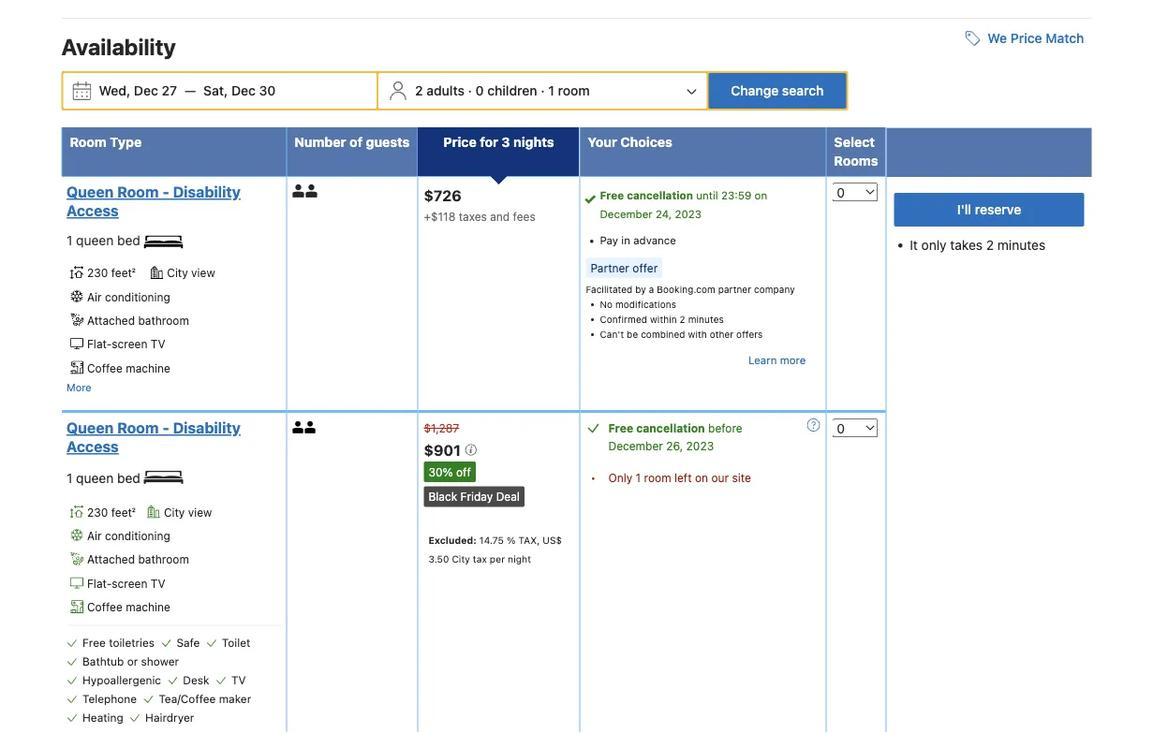 Task type: describe. For each thing, give the bounding box(es) containing it.
guests
[[366, 134, 410, 150]]

1 queen from the top
[[67, 183, 114, 201]]

2 queen from the top
[[67, 419, 114, 437]]

2 queen from the top
[[76, 471, 114, 486]]

2 vertical spatial free
[[82, 636, 106, 650]]

wed, dec 27 button
[[91, 74, 185, 108]]

cancellation for december
[[627, 189, 693, 202]]

our
[[711, 471, 729, 484]]

3.50
[[429, 553, 449, 564]]

offers
[[736, 329, 763, 340]]

no
[[600, 299, 613, 310]]

only
[[921, 238, 947, 253]]

27
[[162, 83, 177, 98]]

sat,
[[203, 83, 228, 98]]

2 inside 2 adults · 0 children · 1 room button
[[415, 83, 423, 98]]

booking.com
[[657, 284, 715, 295]]

1 bathroom from the top
[[138, 314, 189, 327]]

2 feet² from the top
[[111, 506, 136, 519]]

type
[[110, 134, 142, 150]]

2 air conditioning from the top
[[87, 529, 170, 543]]

other
[[710, 329, 734, 340]]

can't
[[600, 329, 624, 340]]

sat, dec 30 button
[[196, 74, 283, 108]]

2 vertical spatial tv
[[231, 674, 246, 687]]

nights
[[513, 134, 554, 150]]

access for second queen room - disability access link from the top
[[67, 438, 119, 456]]

we price match button
[[958, 22, 1092, 55]]

partner
[[591, 261, 629, 275]]

•
[[591, 471, 596, 484]]

2 adults · 0 children · 1 room button
[[380, 73, 705, 109]]

telephone
[[82, 693, 137, 706]]

2 disability from the top
[[173, 419, 241, 437]]

bathtub or shower
[[82, 655, 179, 668]]

1 coffee machine from the top
[[87, 362, 170, 375]]

more
[[780, 354, 806, 367]]

1 230 from the top
[[87, 266, 108, 280]]

1 vertical spatial price
[[443, 134, 477, 150]]

fees
[[513, 210, 536, 223]]

2 horizontal spatial 2
[[986, 238, 994, 253]]

learn more
[[748, 354, 806, 367]]

change search
[[731, 83, 824, 98]]

2 inside "no modifications confirmed within 2 minutes can't be combined with other offers"
[[680, 314, 685, 325]]

2023 inside before december 26, 2023
[[686, 439, 714, 452]]

combined
[[641, 329, 685, 340]]

2 bed from the top
[[117, 471, 140, 486]]

free for before december 26, 2023
[[608, 421, 633, 435]]

tea/coffee
[[159, 693, 216, 706]]

wed,
[[99, 83, 130, 98]]

friday
[[461, 490, 493, 503]]

wed, dec 27 — sat, dec 30
[[99, 83, 276, 98]]

0 vertical spatial city
[[167, 266, 188, 280]]

site
[[732, 471, 751, 484]]

pay in advance
[[600, 234, 676, 247]]

advance
[[633, 234, 676, 247]]

tax,
[[518, 534, 540, 545]]

free for until 23:59 on december 24, 2023
[[600, 189, 624, 202]]

availability
[[61, 34, 176, 60]]

for
[[480, 134, 498, 150]]

attached bathroom for 2nd queen room - disability access link from the bottom
[[87, 314, 189, 327]]

0
[[476, 83, 484, 98]]

by
[[635, 284, 646, 295]]

0 vertical spatial room
[[70, 134, 107, 150]]

room inside button
[[558, 83, 590, 98]]

modifications
[[615, 299, 676, 310]]

until
[[696, 189, 718, 202]]

0 vertical spatial city view
[[167, 266, 215, 280]]

black friday deal. you're getting a reduced rate because this property is offering a discount when you book before nov 29, 2023 and stay before dec 31, 2024.. element
[[424, 486, 524, 507]]

partner offer facilitated by a booking.com partner company
[[586, 261, 795, 295]]

1 vertical spatial room
[[644, 471, 671, 484]]

access for 2nd queen room - disability access link from the bottom
[[67, 202, 119, 220]]

1 vertical spatial city
[[164, 506, 185, 519]]

1 air conditioning from the top
[[87, 290, 170, 303]]

children
[[487, 83, 537, 98]]

26,
[[666, 439, 683, 452]]

1 vertical spatial tv
[[151, 577, 165, 590]]

30
[[259, 83, 276, 98]]

on inside 'until 23:59 on december 24, 2023'
[[755, 189, 767, 202]]

0 vertical spatial tv
[[151, 338, 165, 351]]

adults
[[426, 83, 465, 98]]

1 conditioning from the top
[[105, 290, 170, 303]]

more
[[67, 382, 92, 394]]

off
[[456, 466, 471, 479]]

30% off
[[429, 466, 471, 479]]

30%
[[429, 466, 453, 479]]

toilet
[[222, 636, 250, 650]]

only 1 room left on our site
[[608, 471, 751, 484]]

2 coffee from the top
[[87, 601, 123, 614]]

attached bathroom for second queen room - disability access link from the top
[[87, 553, 189, 566]]

select
[[834, 134, 875, 150]]

heating
[[82, 711, 123, 724]]

$1,287
[[424, 421, 459, 435]]

2 coffee machine from the top
[[87, 601, 170, 614]]

2 screen from the top
[[112, 577, 147, 590]]

%
[[507, 534, 516, 545]]

room type
[[70, 134, 142, 150]]

3
[[502, 134, 510, 150]]

be
[[627, 329, 638, 340]]

1 vertical spatial view
[[188, 506, 212, 519]]

only
[[608, 471, 633, 484]]

2023 inside 'until 23:59 on december 24, 2023'
[[675, 208, 702, 221]]

1 vertical spatial on
[[695, 471, 708, 484]]

free cancellation for 2023
[[608, 421, 705, 435]]

2 bathroom from the top
[[138, 553, 189, 566]]

1 screen from the top
[[112, 338, 147, 351]]

december inside before december 26, 2023
[[608, 439, 663, 452]]

2 machine from the top
[[126, 601, 170, 614]]

number of guests
[[294, 134, 410, 150]]

2 adults · 0 children · 1 room
[[415, 83, 590, 98]]

$726
[[424, 187, 462, 204]]

hypoallergenic
[[82, 674, 161, 687]]

learn more link
[[748, 351, 806, 370]]

left
[[674, 471, 692, 484]]

+$118
[[424, 210, 456, 223]]

free toiletries
[[82, 636, 155, 650]]

in
[[621, 234, 630, 247]]

change
[[731, 83, 779, 98]]

14.75 % tax, us$ 3.50 city tax per night
[[429, 534, 562, 564]]

it
[[910, 238, 918, 253]]

2 230 feet² from the top
[[87, 506, 136, 519]]

with
[[688, 329, 707, 340]]

shower
[[141, 655, 179, 668]]

search
[[782, 83, 824, 98]]

1 queen room - disability access from the top
[[67, 183, 241, 220]]

night
[[508, 553, 531, 564]]

tea/coffee maker
[[159, 693, 251, 706]]

it only takes 2 minutes
[[910, 238, 1046, 253]]

match
[[1046, 31, 1084, 46]]



Task type: vqa. For each thing, say whether or not it's contained in the screenshot.
See availability button
no



Task type: locate. For each thing, give the bounding box(es) containing it.
safe
[[176, 636, 200, 650]]

coffee machine up more
[[87, 362, 170, 375]]

attached up more
[[87, 314, 135, 327]]

1 vertical spatial attached
[[87, 553, 135, 566]]

free
[[600, 189, 624, 202], [608, 421, 633, 435], [82, 636, 106, 650]]

230
[[87, 266, 108, 280], [87, 506, 108, 519]]

$726 +$118 taxes and fees
[[424, 187, 536, 223]]

0 horizontal spatial room
[[558, 83, 590, 98]]

2 conditioning from the top
[[105, 529, 170, 543]]

1 disability from the top
[[173, 183, 241, 201]]

before december 26, 2023
[[608, 421, 743, 452]]

attached
[[87, 314, 135, 327], [87, 553, 135, 566]]

0 vertical spatial bed
[[117, 233, 140, 248]]

0 vertical spatial room
[[558, 83, 590, 98]]

access down more
[[67, 438, 119, 456]]

0 vertical spatial access
[[67, 202, 119, 220]]

0 vertical spatial screen
[[112, 338, 147, 351]]

1 vertical spatial flat-screen tv
[[87, 577, 165, 590]]

0 horizontal spatial price
[[443, 134, 477, 150]]

2 · from the left
[[541, 83, 545, 98]]

1 vertical spatial flat-
[[87, 577, 112, 590]]

1 - from the top
[[162, 183, 169, 201]]

1 attached from the top
[[87, 314, 135, 327]]

2 right takes
[[986, 238, 994, 253]]

december up only
[[608, 439, 663, 452]]

or
[[127, 655, 138, 668]]

1 vertical spatial disability
[[173, 419, 241, 437]]

0 vertical spatial feet²
[[111, 266, 136, 280]]

2 - from the top
[[162, 419, 169, 437]]

on
[[755, 189, 767, 202], [695, 471, 708, 484]]

· right children
[[541, 83, 545, 98]]

deal
[[496, 490, 520, 503]]

1 vertical spatial attached bathroom
[[87, 553, 189, 566]]

1 vertical spatial queen room - disability access
[[67, 419, 241, 456]]

1 vertical spatial access
[[67, 438, 119, 456]]

hairdryer
[[145, 711, 194, 724]]

1 vertical spatial screen
[[112, 577, 147, 590]]

minutes inside "no modifications confirmed within 2 minutes can't be combined with other offers"
[[688, 314, 724, 325]]

minutes up the with in the right top of the page
[[688, 314, 724, 325]]

1 vertical spatial queen
[[67, 419, 114, 437]]

no modifications confirmed within 2 minutes can't be combined with other offers
[[600, 299, 763, 340]]

2 230 from the top
[[87, 506, 108, 519]]

free cancellation up 26,
[[608, 421, 705, 435]]

1 vertical spatial bed
[[117, 471, 140, 486]]

2023 right 26,
[[686, 439, 714, 452]]

1 vertical spatial coffee machine
[[87, 601, 170, 614]]

your
[[588, 134, 617, 150]]

more details on meals and payment options image
[[807, 419, 820, 432]]

disability
[[173, 183, 241, 201], [173, 419, 241, 437]]

1 230 feet² from the top
[[87, 266, 136, 280]]

tv
[[151, 338, 165, 351], [151, 577, 165, 590], [231, 674, 246, 687]]

december inside 'until 23:59 on december 24, 2023'
[[600, 208, 653, 221]]

0 horizontal spatial minutes
[[688, 314, 724, 325]]

14.75
[[479, 534, 504, 545]]

conditioning
[[105, 290, 170, 303], [105, 529, 170, 543]]

queen room - disability access link
[[67, 183, 276, 220], [67, 419, 276, 456]]

0 vertical spatial queen
[[76, 233, 114, 248]]

1 vertical spatial 2023
[[686, 439, 714, 452]]

0 vertical spatial free
[[600, 189, 624, 202]]

0 vertical spatial on
[[755, 189, 767, 202]]

0 vertical spatial disability
[[173, 183, 241, 201]]

room left left
[[644, 471, 671, 484]]

excluded:
[[429, 534, 477, 545]]

per
[[490, 553, 505, 564]]

toiletries
[[109, 636, 155, 650]]

on right left
[[695, 471, 708, 484]]

1 flat-screen tv from the top
[[87, 338, 165, 351]]

minutes
[[998, 238, 1046, 253], [688, 314, 724, 325]]

0 vertical spatial bathroom
[[138, 314, 189, 327]]

coffee up free toiletries
[[87, 601, 123, 614]]

1 vertical spatial free
[[608, 421, 633, 435]]

1 vertical spatial bathroom
[[138, 553, 189, 566]]

access down room type
[[67, 202, 119, 220]]

and
[[490, 210, 510, 223]]

flat-screen tv up toiletries
[[87, 577, 165, 590]]

1 vertical spatial air
[[87, 529, 102, 543]]

2 flat-screen tv from the top
[[87, 577, 165, 590]]

bathroom
[[138, 314, 189, 327], [138, 553, 189, 566]]

1 bed from the top
[[117, 233, 140, 248]]

0 vertical spatial -
[[162, 183, 169, 201]]

attached bathroom
[[87, 314, 189, 327], [87, 553, 189, 566]]

2 left adults
[[415, 83, 423, 98]]

access
[[67, 202, 119, 220], [67, 438, 119, 456]]

0 vertical spatial 2023
[[675, 208, 702, 221]]

1 vertical spatial 1 queen bed
[[67, 471, 144, 486]]

- for 2nd queen room - disability access link from the bottom
[[162, 183, 169, 201]]

0 vertical spatial machine
[[126, 362, 170, 375]]

0 vertical spatial flat-
[[87, 338, 112, 351]]

1 vertical spatial coffee
[[87, 601, 123, 614]]

1 horizontal spatial 2
[[680, 314, 685, 325]]

230 feet²
[[87, 266, 136, 280], [87, 506, 136, 519]]

price right we
[[1011, 31, 1042, 46]]

0 horizontal spatial dec
[[134, 83, 158, 98]]

change search button
[[709, 73, 846, 109]]

dec left 30
[[231, 83, 256, 98]]

1 access from the top
[[67, 202, 119, 220]]

a
[[649, 284, 654, 295]]

queen down room type
[[67, 183, 114, 201]]

2 air from the top
[[87, 529, 102, 543]]

2 attached from the top
[[87, 553, 135, 566]]

room
[[558, 83, 590, 98], [644, 471, 671, 484]]

0 vertical spatial 2
[[415, 83, 423, 98]]

1 horizontal spatial price
[[1011, 31, 1042, 46]]

occupancy image
[[293, 185, 306, 198], [306, 185, 319, 198], [293, 421, 305, 434]]

2 queen room - disability access link from the top
[[67, 419, 276, 456]]

0 vertical spatial cancellation
[[627, 189, 693, 202]]

0 vertical spatial 230
[[87, 266, 108, 280]]

price inside dropdown button
[[1011, 31, 1042, 46]]

i'll reserve button
[[894, 193, 1084, 227]]

flat- up free toiletries
[[87, 577, 112, 590]]

price left for
[[443, 134, 477, 150]]

queen down more
[[67, 419, 114, 437]]

flat-
[[87, 338, 112, 351], [87, 577, 112, 590]]

air conditioning
[[87, 290, 170, 303], [87, 529, 170, 543]]

price
[[1011, 31, 1042, 46], [443, 134, 477, 150]]

free up the bathtub
[[82, 636, 106, 650]]

coffee machine
[[87, 362, 170, 375], [87, 601, 170, 614]]

1 horizontal spatial minutes
[[998, 238, 1046, 253]]

0 vertical spatial coffee machine
[[87, 362, 170, 375]]

· left 0
[[468, 83, 472, 98]]

cancellation up 24,
[[627, 189, 693, 202]]

0 vertical spatial 1 queen bed
[[67, 233, 144, 248]]

2 attached bathroom from the top
[[87, 553, 189, 566]]

coffee machine up toiletries
[[87, 601, 170, 614]]

—
[[185, 83, 196, 98]]

flat-screen tv
[[87, 338, 165, 351], [87, 577, 165, 590]]

queen room - disability access down type
[[67, 183, 241, 220]]

1 · from the left
[[468, 83, 472, 98]]

0 vertical spatial price
[[1011, 31, 1042, 46]]

0 horizontal spatial 2
[[415, 83, 423, 98]]

1 vertical spatial 230
[[87, 506, 108, 519]]

1 vertical spatial december
[[608, 439, 663, 452]]

free up only
[[608, 421, 633, 435]]

2023 right 24,
[[675, 208, 702, 221]]

attached bathroom up more
[[87, 314, 189, 327]]

desk
[[183, 674, 209, 687]]

free up pay
[[600, 189, 624, 202]]

learn
[[748, 354, 777, 367]]

1 1 queen bed from the top
[[67, 233, 144, 248]]

0 vertical spatial free cancellation
[[600, 189, 693, 202]]

1 vertical spatial minutes
[[688, 314, 724, 325]]

0 vertical spatial queen
[[67, 183, 114, 201]]

1 attached bathroom from the top
[[87, 314, 189, 327]]

flat-screen tv up more
[[87, 338, 165, 351]]

0 vertical spatial queen room - disability access link
[[67, 183, 276, 220]]

0 horizontal spatial ·
[[468, 83, 472, 98]]

1 vertical spatial city view
[[164, 506, 212, 519]]

1 air from the top
[[87, 290, 102, 303]]

24,
[[656, 208, 672, 221]]

1 vertical spatial free cancellation
[[608, 421, 705, 435]]

1 queen from the top
[[76, 233, 114, 248]]

1 vertical spatial conditioning
[[105, 529, 170, 543]]

1 horizontal spatial ·
[[541, 83, 545, 98]]

room up the your
[[558, 83, 590, 98]]

cancellation up 26,
[[636, 421, 705, 435]]

1 vertical spatial machine
[[126, 601, 170, 614]]

1 flat- from the top
[[87, 338, 112, 351]]

1 dec from the left
[[134, 83, 158, 98]]

1 horizontal spatial room
[[644, 471, 671, 484]]

coffee up more
[[87, 362, 123, 375]]

- for second queen room - disability access link from the top
[[162, 419, 169, 437]]

2 access from the top
[[67, 438, 119, 456]]

2 1 queen bed from the top
[[67, 471, 144, 486]]

$901
[[424, 441, 464, 459]]

-
[[162, 183, 169, 201], [162, 419, 169, 437]]

1
[[548, 83, 554, 98], [67, 233, 72, 248], [67, 471, 72, 486], [636, 471, 641, 484]]

dec
[[134, 83, 158, 98], [231, 83, 256, 98]]

offer
[[633, 261, 658, 275]]

0 vertical spatial december
[[600, 208, 653, 221]]

0 vertical spatial attached
[[87, 314, 135, 327]]

1 vertical spatial feet²
[[111, 506, 136, 519]]

confirmed
[[600, 314, 647, 325]]

free cancellation
[[600, 189, 693, 202], [608, 421, 705, 435]]

until 23:59 on december 24, 2023
[[600, 189, 767, 221]]

0 vertical spatial queen room - disability access
[[67, 183, 241, 220]]

city inside 14.75 % tax, us$ 3.50 city tax per night
[[452, 553, 470, 564]]

30% off. you're getting a reduced rate because this property is offering a discount.. element
[[424, 462, 476, 482]]

flat- up more
[[87, 338, 112, 351]]

2 vertical spatial city
[[452, 553, 470, 564]]

1 queen bed
[[67, 233, 144, 248], [67, 471, 144, 486]]

cancellation for 2023
[[636, 421, 705, 435]]

2 right within
[[680, 314, 685, 325]]

price for 3 nights
[[443, 134, 554, 150]]

bathtub
[[82, 655, 124, 668]]

we price match
[[988, 31, 1084, 46]]

0 vertical spatial coffee
[[87, 362, 123, 375]]

city
[[167, 266, 188, 280], [164, 506, 185, 519], [452, 553, 470, 564]]

1 machine from the top
[[126, 362, 170, 375]]

on right 23:59
[[755, 189, 767, 202]]

2 dec from the left
[[231, 83, 256, 98]]

1 coffee from the top
[[87, 362, 123, 375]]

view
[[191, 266, 215, 280], [188, 506, 212, 519]]

1 inside button
[[548, 83, 554, 98]]

2 flat- from the top
[[87, 577, 112, 590]]

facilitated
[[586, 284, 633, 295]]

1 feet² from the top
[[111, 266, 136, 280]]

2 vertical spatial 2
[[680, 314, 685, 325]]

us$
[[543, 534, 562, 545]]

we
[[988, 31, 1007, 46]]

1 vertical spatial queen room - disability access link
[[67, 419, 276, 456]]

2023
[[675, 208, 702, 221], [686, 439, 714, 452]]

air
[[87, 290, 102, 303], [87, 529, 102, 543]]

1 vertical spatial 2
[[986, 238, 994, 253]]

1 vertical spatial 230 feet²
[[87, 506, 136, 519]]

1 vertical spatial air conditioning
[[87, 529, 170, 543]]

maker
[[219, 693, 251, 706]]

december
[[600, 208, 653, 221], [608, 439, 663, 452]]

free cancellation up 24,
[[600, 189, 693, 202]]

pay
[[600, 234, 618, 247]]

1 vertical spatial queen
[[76, 471, 114, 486]]

feet²
[[111, 266, 136, 280], [111, 506, 136, 519]]

1 horizontal spatial dec
[[231, 83, 256, 98]]

company
[[754, 284, 795, 295]]

0 vertical spatial 230 feet²
[[87, 266, 136, 280]]

tax
[[473, 553, 487, 564]]

0 vertical spatial minutes
[[998, 238, 1046, 253]]

1 queen room - disability access link from the top
[[67, 183, 276, 220]]

2 queen room - disability access from the top
[[67, 419, 241, 456]]

0 vertical spatial conditioning
[[105, 290, 170, 303]]

1 vertical spatial -
[[162, 419, 169, 437]]

before
[[708, 421, 743, 435]]

1 vertical spatial room
[[117, 183, 159, 201]]

1 vertical spatial cancellation
[[636, 421, 705, 435]]

free cancellation for december
[[600, 189, 693, 202]]

attached bathroom up toiletries
[[87, 553, 189, 566]]

room
[[70, 134, 107, 150], [117, 183, 159, 201], [117, 419, 159, 437]]

queen room - disability access down more
[[67, 419, 241, 456]]

2 vertical spatial room
[[117, 419, 159, 437]]

dec left 27 at the top left of page
[[134, 83, 158, 98]]

black
[[429, 490, 457, 503]]

choices
[[621, 134, 672, 150]]

of
[[349, 134, 363, 150]]

cancellation
[[627, 189, 693, 202], [636, 421, 705, 435]]

december up the in
[[600, 208, 653, 221]]

0 vertical spatial view
[[191, 266, 215, 280]]

number
[[294, 134, 346, 150]]

0 vertical spatial air conditioning
[[87, 290, 170, 303]]

queen
[[76, 233, 114, 248], [76, 471, 114, 486]]

screen
[[112, 338, 147, 351], [112, 577, 147, 590]]

1 horizontal spatial on
[[755, 189, 767, 202]]

minutes down i'll reserve button
[[998, 238, 1046, 253]]

attached up free toiletries
[[87, 553, 135, 566]]

0 vertical spatial air
[[87, 290, 102, 303]]

0 horizontal spatial on
[[695, 471, 708, 484]]

0 vertical spatial flat-screen tv
[[87, 338, 165, 351]]

0 vertical spatial attached bathroom
[[87, 314, 189, 327]]

occupancy image
[[305, 421, 317, 434]]



